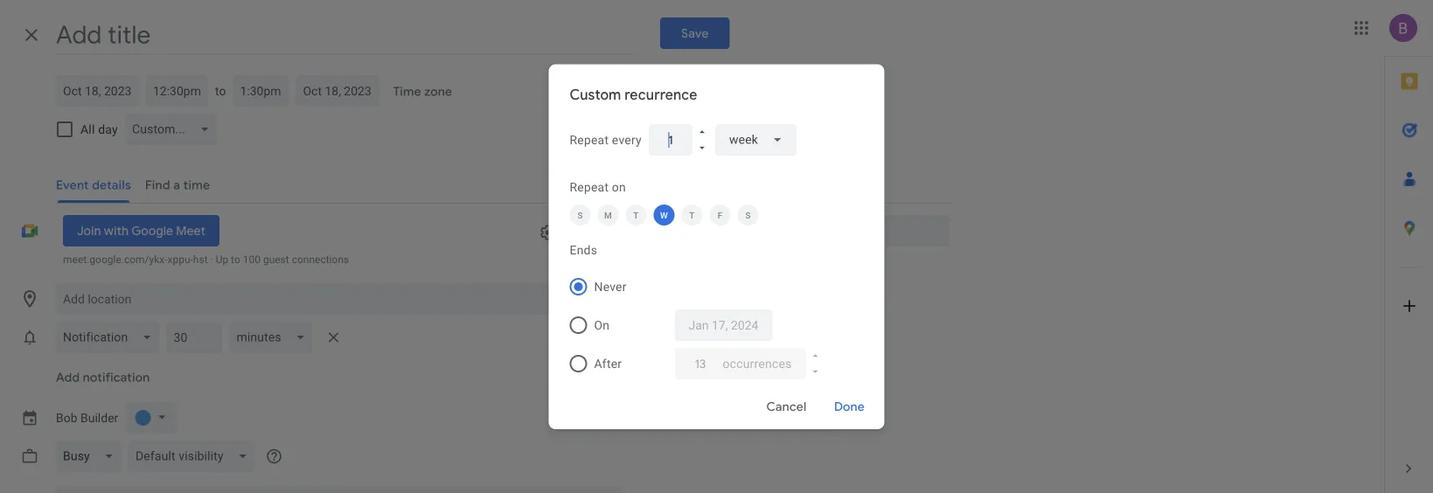 Task type: vqa. For each thing, say whether or not it's contained in the screenshot.
"Add" corresponding to Add note / guests
no



Task type: describe. For each thing, give the bounding box(es) containing it.
Date on which the recurrence ends text field
[[689, 309, 759, 341]]

bob
[[56, 411, 77, 425]]

cancel button
[[759, 385, 815, 427]]

custom
[[570, 85, 621, 103]]

time zone button
[[386, 76, 459, 108]]

add notification button
[[49, 362, 157, 394]]

hst
[[193, 254, 208, 266]]

add
[[56, 370, 80, 385]]

join with google meet
[[77, 223, 205, 238]]

s for sunday option
[[578, 210, 583, 220]]

on
[[594, 318, 610, 332]]

ends
[[570, 242, 597, 257]]

all day
[[80, 122, 118, 136]]

repeat for repeat on
[[570, 179, 609, 194]]

custom recurrence
[[570, 85, 698, 103]]

modify event
[[687, 303, 757, 317]]

list
[[744, 355, 760, 370]]

t for tuesday checkbox
[[633, 210, 639, 220]]

w
[[660, 210, 668, 220]]

never
[[594, 279, 627, 294]]

modify
[[687, 303, 725, 317]]

time
[[393, 84, 421, 99]]

Title text field
[[56, 16, 632, 54]]

m
[[604, 210, 612, 220]]

others
[[719, 329, 754, 344]]

100
[[243, 254, 261, 266]]

Sunday checkbox
[[570, 204, 591, 225]]

save
[[681, 26, 709, 41]]

connections
[[292, 254, 349, 266]]

Occurrence count number field
[[689, 348, 712, 379]]

f
[[718, 210, 723, 220]]

1 vertical spatial guest
[[710, 355, 741, 370]]

with
[[104, 223, 129, 238]]

repeat every
[[570, 132, 642, 147]]

30 minutes before element
[[56, 318, 348, 357]]

Monday checkbox
[[598, 204, 619, 225]]

event
[[728, 303, 757, 317]]

meet
[[176, 223, 205, 238]]

s for s checkbox
[[745, 210, 751, 220]]

Tuesday checkbox
[[626, 204, 647, 225]]



Task type: locate. For each thing, give the bounding box(es) containing it.
0 horizontal spatial to
[[215, 84, 226, 98]]

notification
[[83, 370, 150, 385]]

Minutes in advance for notification number field
[[174, 322, 215, 353]]

s
[[578, 210, 583, 220], [745, 210, 751, 220]]

guest left list
[[710, 355, 741, 370]]

done button
[[822, 385, 878, 427]]

s right f option
[[745, 210, 751, 220]]

0 horizontal spatial t
[[633, 210, 639, 220]]

see
[[687, 355, 707, 370]]

1 vertical spatial to
[[231, 254, 240, 266]]

every
[[612, 132, 642, 147]]

on
[[612, 179, 626, 194]]

all
[[80, 122, 95, 136]]

0 horizontal spatial guest
[[263, 254, 289, 266]]

option group
[[563, 267, 864, 383]]

join
[[77, 223, 101, 238]]

1 horizontal spatial guest
[[710, 355, 741, 370]]

up
[[216, 254, 228, 266]]

save button
[[660, 17, 730, 49]]

t for the t "option"
[[689, 210, 695, 220]]

to
[[215, 84, 226, 98], [231, 254, 240, 266]]

invite
[[687, 329, 716, 344]]

custom recurrence dialog
[[549, 64, 885, 429]]

option group containing never
[[563, 267, 864, 383]]

0 vertical spatial guest
[[263, 254, 289, 266]]

t inside tuesday checkbox
[[633, 210, 639, 220]]

cancel
[[767, 399, 807, 414]]

1 vertical spatial repeat
[[570, 179, 609, 194]]

1 horizontal spatial to
[[231, 254, 240, 266]]

meet.google.com/ykx-
[[63, 254, 167, 266]]

bob builder
[[56, 411, 118, 425]]

s left 'm'
[[578, 210, 583, 220]]

none field inside the custom recurrence dialog
[[715, 124, 796, 155]]

·
[[210, 254, 213, 266]]

add notification
[[56, 370, 150, 385]]

None field
[[715, 124, 796, 155]]

Thursday checkbox
[[682, 204, 703, 225]]

join with google meet link
[[63, 215, 219, 247]]

option group inside the custom recurrence dialog
[[563, 267, 864, 383]]

1 horizontal spatial s
[[745, 210, 751, 220]]

t right 'w'
[[689, 210, 695, 220]]

repeat left every
[[570, 132, 609, 147]]

repeat
[[570, 132, 609, 147], [570, 179, 609, 194]]

t right monday checkbox
[[633, 210, 639, 220]]

2 s from the left
[[745, 210, 751, 220]]

s inside option
[[578, 210, 583, 220]]

t
[[633, 210, 639, 220], [689, 210, 695, 220]]

time zone
[[393, 84, 452, 99]]

2 repeat from the top
[[570, 179, 609, 194]]

0 vertical spatial to
[[215, 84, 226, 98]]

tab list
[[1385, 57, 1433, 444]]

0 horizontal spatial s
[[578, 210, 583, 220]]

Saturday checkbox
[[738, 204, 759, 225]]

Weeks to repeat number field
[[663, 124, 679, 155]]

formatting options toolbar
[[56, 486, 621, 493]]

t inside the t "option"
[[689, 210, 695, 220]]

2 t from the left
[[689, 210, 695, 220]]

see guest list
[[687, 355, 760, 370]]

builder
[[80, 411, 118, 425]]

zone
[[424, 84, 452, 99]]

after
[[594, 356, 622, 371]]

guest
[[263, 254, 289, 266], [710, 355, 741, 370]]

1 horizontal spatial t
[[689, 210, 695, 220]]

xppu-
[[167, 254, 193, 266]]

done
[[834, 399, 865, 414]]

meet.google.com/ykx-xppu-hst · up to 100 guest connections
[[63, 254, 349, 266]]

day
[[98, 122, 118, 136]]

Wednesday checkbox
[[654, 204, 675, 225]]

1 repeat from the top
[[570, 132, 609, 147]]

invite others
[[687, 329, 754, 344]]

Friday checkbox
[[710, 204, 731, 225]]

guest right 100
[[263, 254, 289, 266]]

1 s from the left
[[578, 210, 583, 220]]

google
[[131, 223, 173, 238]]

repeat up sunday option
[[570, 179, 609, 194]]

repeat for repeat every
[[570, 132, 609, 147]]

repeat on
[[570, 179, 626, 194]]

recurrence
[[625, 85, 698, 103]]

s inside checkbox
[[745, 210, 751, 220]]

1 t from the left
[[633, 210, 639, 220]]

0 vertical spatial repeat
[[570, 132, 609, 147]]



